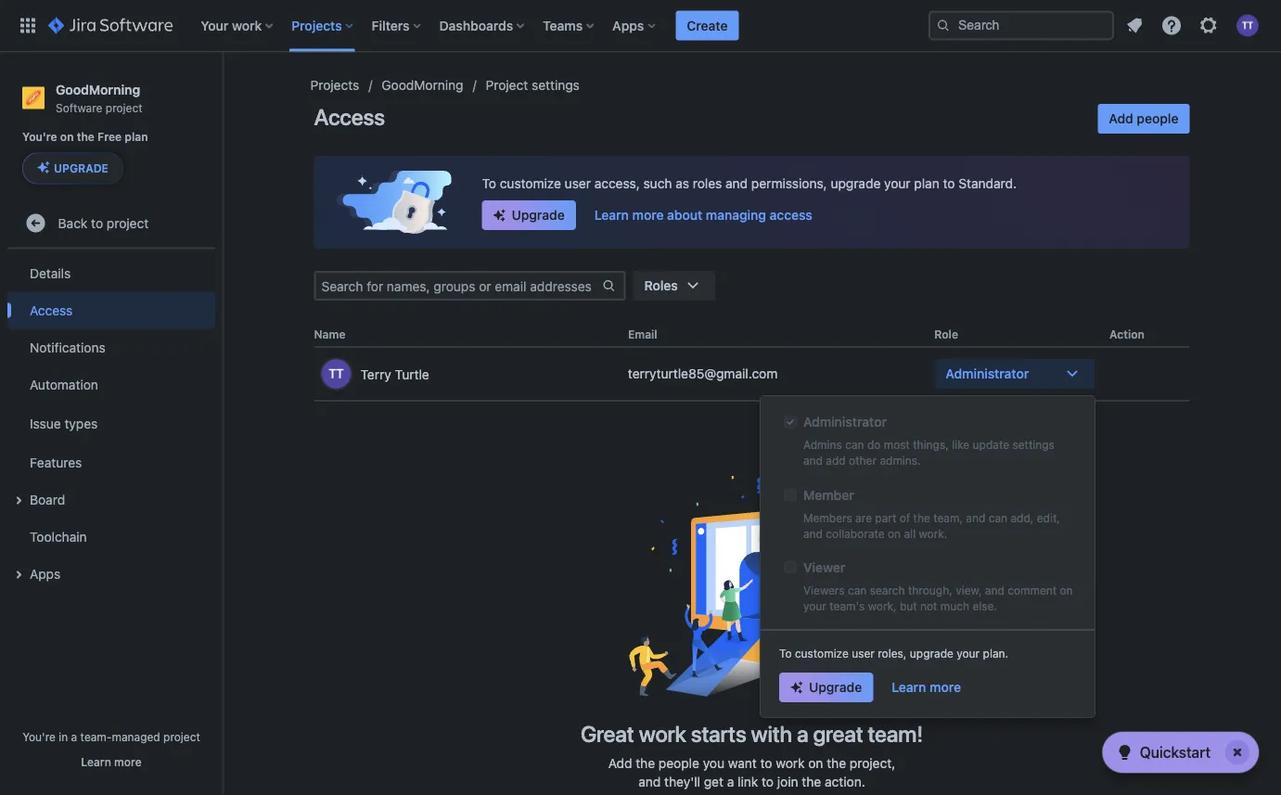 Task type: describe. For each thing, give the bounding box(es) containing it.
teams
[[543, 18, 583, 33]]

else.
[[973, 599, 997, 612]]

action
[[1110, 328, 1145, 341]]

roles
[[693, 176, 722, 191]]

banner containing your work
[[0, 0, 1281, 52]]

details link
[[7, 254, 215, 292]]

team!
[[868, 721, 923, 747]]

access link
[[7, 292, 215, 329]]

back
[[58, 215, 88, 230]]

and inside viewer viewers can search through, view, and comment on your team's work, but not much else.
[[985, 584, 1005, 597]]

you're on the free plan
[[22, 131, 148, 144]]

filters
[[372, 18, 410, 33]]

email
[[628, 328, 657, 341]]

get
[[704, 774, 724, 790]]

like
[[952, 438, 970, 451]]

but
[[900, 599, 917, 612]]

free
[[98, 131, 122, 144]]

projects for "projects" dropdown button
[[292, 18, 342, 33]]

expand image for board
[[7, 489, 30, 511]]

things,
[[913, 438, 949, 451]]

add people button
[[1098, 104, 1190, 134]]

you
[[703, 756, 725, 771]]

sidebar navigation image
[[202, 74, 243, 111]]

0 vertical spatial plan
[[125, 131, 148, 144]]

projects link
[[310, 74, 359, 96]]

check image
[[1114, 741, 1136, 763]]

learn more about managing access link
[[583, 200, 823, 230]]

to right back
[[91, 215, 103, 230]]

user for access,
[[565, 176, 591, 191]]

teams button
[[537, 11, 601, 40]]

project for back to project
[[107, 215, 149, 230]]

1 horizontal spatial access
[[314, 104, 385, 130]]

turtle
[[395, 366, 429, 382]]

2 vertical spatial project
[[163, 730, 200, 743]]

viewers
[[803, 584, 845, 597]]

roles button
[[633, 271, 715, 301]]

plan.
[[983, 647, 1008, 660]]

upgrade for to customize user roles, upgrade your plan.
[[809, 680, 862, 695]]

0 vertical spatial settings
[[532, 77, 580, 93]]

viewer
[[803, 559, 845, 575]]

can for administrator
[[845, 438, 864, 451]]

project
[[486, 77, 528, 93]]

open user roles picker image
[[1061, 363, 1084, 385]]

to customize user access, such as roles and permissions, upgrade your plan to standard.
[[482, 176, 1017, 191]]

starts
[[691, 721, 746, 747]]

you're for you're in a team-managed project
[[22, 730, 56, 743]]

help image
[[1161, 14, 1183, 37]]

upgrade link for to customize user access, such as roles and permissions, upgrade your plan to standard.
[[482, 200, 576, 230]]

more for upgrade
[[930, 680, 961, 695]]

dismiss quickstart image
[[1223, 737, 1252, 767]]

terry
[[360, 366, 391, 382]]

issue
[[30, 416, 61, 431]]

and inside administrator admins can do most things, like update settings and add other admins.
[[803, 454, 823, 467]]

and inside great work starts with a great team! add the people you want to work on the project, and they'll get a link to join the action.
[[638, 774, 661, 790]]

filters button
[[366, 11, 428, 40]]

your work button
[[195, 11, 280, 40]]

in
[[59, 730, 68, 743]]

members
[[803, 511, 852, 524]]

board button
[[7, 481, 215, 518]]

name
[[314, 328, 346, 341]]

customize for to customize user access, such as roles and permissions, upgrade your plan to standard.
[[500, 176, 561, 191]]

learn more for 'learn more' link
[[892, 680, 961, 695]]

learn inside button
[[81, 755, 111, 768]]

link
[[738, 774, 758, 790]]

learn more for learn more button
[[81, 755, 142, 768]]

software
[[56, 101, 102, 114]]

are
[[855, 511, 872, 524]]

of
[[900, 511, 910, 524]]

people inside great work starts with a great team! add the people you want to work on the project, and they'll get a link to join the action.
[[659, 756, 699, 771]]

can inside member members are part of the team, and can add, edit, and collaborate on all work.
[[989, 511, 1007, 524]]

back to project
[[58, 215, 149, 230]]

goodmorning software project
[[56, 82, 143, 114]]

work,
[[868, 599, 897, 612]]

you're for you're on the free plan
[[22, 131, 57, 144]]

permissions,
[[751, 176, 827, 191]]

dashboards
[[439, 18, 513, 33]]

0 horizontal spatial upgrade
[[831, 176, 881, 191]]

on inside great work starts with a great team! add the people you want to work on the project, and they'll get a link to join the action.
[[808, 756, 823, 771]]

work for great
[[639, 721, 686, 747]]

part
[[875, 511, 896, 524]]

to left the standard.
[[943, 176, 955, 191]]

about
[[667, 207, 702, 223]]

admins
[[803, 438, 842, 451]]

administrator admins can do most things, like update settings and add other admins.
[[803, 414, 1055, 467]]

1 horizontal spatial upgrade
[[910, 647, 954, 660]]

managing
[[706, 207, 766, 223]]

apps button
[[607, 11, 663, 40]]

add
[[826, 454, 846, 467]]

0 vertical spatial your
[[884, 176, 911, 191]]

project for goodmorning software project
[[106, 101, 143, 114]]

people and their roles element
[[314, 323, 1190, 402]]

to right link
[[762, 774, 774, 790]]

apps inside button
[[30, 566, 61, 581]]

project settings
[[486, 77, 580, 93]]

board
[[30, 492, 65, 507]]

not
[[920, 599, 937, 612]]

access
[[770, 207, 812, 223]]

terryturtle85@gmail.com
[[628, 366, 778, 381]]

administrator button
[[934, 359, 1095, 389]]

dashboards button
[[434, 11, 532, 40]]

managed
[[112, 730, 160, 743]]

edit,
[[1037, 511, 1060, 524]]

learn for roles,
[[892, 680, 926, 695]]

learn for access,
[[594, 207, 629, 223]]

issue types link
[[7, 403, 215, 444]]

update
[[973, 438, 1009, 451]]

as
[[676, 176, 689, 191]]

notifications
[[30, 339, 105, 355]]

search image
[[936, 18, 951, 33]]

settings image
[[1198, 14, 1220, 37]]

much
[[940, 599, 969, 612]]

search
[[870, 584, 905, 597]]

0 horizontal spatial a
[[71, 730, 77, 743]]

your work
[[201, 18, 262, 33]]

admins.
[[880, 454, 921, 467]]

on inside member members are part of the team, and can add, edit, and collaborate on all work.
[[888, 527, 901, 540]]

roles
[[644, 278, 678, 293]]

your profile and settings image
[[1237, 14, 1259, 37]]



Task type: locate. For each thing, give the bounding box(es) containing it.
1 vertical spatial your
[[803, 599, 827, 612]]

on left the all
[[888, 527, 901, 540]]

administrator inside button
[[946, 366, 1029, 381]]

2 vertical spatial work
[[776, 756, 805, 771]]

add,
[[1011, 511, 1034, 524]]

1 horizontal spatial plan
[[914, 176, 940, 191]]

a right in
[[71, 730, 77, 743]]

0 vertical spatial user
[[565, 176, 591, 191]]

plan left the standard.
[[914, 176, 940, 191]]

1 vertical spatial learn
[[892, 680, 926, 695]]

back to project link
[[7, 204, 215, 242]]

1 vertical spatial work
[[639, 721, 686, 747]]

0 horizontal spatial apps
[[30, 566, 61, 581]]

1 vertical spatial to
[[779, 647, 792, 660]]

on inside viewer viewers can search through, view, and comment on your team's work, but not much else.
[[1060, 584, 1073, 597]]

1 horizontal spatial goodmorning
[[382, 77, 463, 93]]

0 vertical spatial customize
[[500, 176, 561, 191]]

create
[[687, 18, 728, 33]]

expand image down toolchain
[[7, 563, 30, 586]]

quickstart button
[[1103, 732, 1259, 773]]

more down such
[[632, 207, 664, 223]]

1 horizontal spatial learn
[[594, 207, 629, 223]]

most
[[884, 438, 910, 451]]

2 horizontal spatial your
[[957, 647, 980, 660]]

to
[[943, 176, 955, 191], [91, 215, 103, 230], [760, 756, 772, 771], [762, 774, 774, 790]]

administrator for administrator admins can do most things, like update settings and add other admins.
[[803, 414, 887, 430]]

want
[[728, 756, 757, 771]]

access
[[314, 104, 385, 130], [30, 302, 73, 318]]

0 horizontal spatial to
[[482, 176, 496, 191]]

more for such
[[632, 207, 664, 223]]

2 you're from the top
[[22, 730, 56, 743]]

learn down team-
[[81, 755, 111, 768]]

project inside goodmorning software project
[[106, 101, 143, 114]]

great
[[581, 721, 634, 747]]

add inside great work starts with a great team! add the people you want to work on the project, and they'll get a link to join the action.
[[608, 756, 632, 771]]

upgrade
[[54, 162, 108, 175], [512, 207, 565, 223], [809, 680, 862, 695]]

learn more down you're in a team-managed project
[[81, 755, 142, 768]]

1 vertical spatial can
[[989, 511, 1007, 524]]

0 vertical spatial work
[[232, 18, 262, 33]]

work for your
[[232, 18, 262, 33]]

1 vertical spatial projects
[[310, 77, 359, 93]]

1 expand image from the top
[[7, 489, 30, 511]]

2 horizontal spatial a
[[797, 721, 808, 747]]

learn down to customize user roles, upgrade your plan.
[[892, 680, 926, 695]]

1 vertical spatial you're
[[22, 730, 56, 743]]

administrator down role
[[946, 366, 1029, 381]]

settings right the update
[[1012, 438, 1055, 451]]

1 vertical spatial customize
[[795, 647, 849, 660]]

access,
[[594, 176, 640, 191]]

your
[[201, 18, 228, 33]]

2 vertical spatial learn
[[81, 755, 111, 768]]

upgrade up 'learn more' link
[[910, 647, 954, 660]]

learn more link
[[881, 673, 972, 702]]

1 horizontal spatial learn more
[[892, 680, 961, 695]]

work
[[232, 18, 262, 33], [639, 721, 686, 747], [776, 756, 805, 771]]

work inside popup button
[[232, 18, 262, 33]]

the inside member members are part of the team, and can add, edit, and collaborate on all work.
[[913, 511, 930, 524]]

project up free
[[106, 101, 143, 114]]

your left plan.
[[957, 647, 980, 660]]

goodmorning up software
[[56, 82, 140, 97]]

terry turtle
[[360, 366, 429, 382]]

0 vertical spatial administrator
[[946, 366, 1029, 381]]

can up team's
[[848, 584, 867, 597]]

a right with on the bottom right of page
[[797, 721, 808, 747]]

0 horizontal spatial administrator
[[803, 414, 887, 430]]

0 vertical spatial to
[[482, 176, 496, 191]]

learn more down to customize user roles, upgrade your plan.
[[892, 680, 961, 695]]

group
[[7, 249, 215, 598]]

settings inside administrator admins can do most things, like update settings and add other admins.
[[1012, 438, 1055, 451]]

0 vertical spatial upgrade link
[[482, 200, 576, 230]]

1 horizontal spatial your
[[884, 176, 911, 191]]

0 horizontal spatial goodmorning
[[56, 82, 140, 97]]

1 horizontal spatial apps
[[612, 18, 644, 33]]

project,
[[850, 756, 895, 771]]

primary element
[[11, 0, 929, 51]]

people inside button
[[1137, 111, 1179, 126]]

great work starts with a great team! add the people you want to work on the project, and they'll get a link to join the action.
[[581, 721, 923, 790]]

goodmorning link
[[382, 74, 463, 96]]

expand image down features
[[7, 489, 30, 511]]

0 vertical spatial learn
[[594, 207, 629, 223]]

can for viewer
[[848, 584, 867, 597]]

0 horizontal spatial more
[[114, 755, 142, 768]]

create button
[[676, 11, 739, 40]]

to customize user roles, upgrade your plan.
[[779, 647, 1008, 660]]

and right roles
[[726, 176, 748, 191]]

upgrade link
[[482, 200, 576, 230], [779, 673, 873, 702]]

0 vertical spatial you're
[[22, 131, 57, 144]]

0 horizontal spatial upgrade link
[[482, 200, 576, 230]]

issue types
[[30, 416, 98, 431]]

member members are part of the team, and can add, edit, and collaborate on all work.
[[803, 487, 1060, 540]]

0 horizontal spatial add
[[608, 756, 632, 771]]

customize for to customize user roles, upgrade your plan.
[[795, 647, 849, 660]]

1 horizontal spatial add
[[1109, 111, 1133, 126]]

1 horizontal spatial more
[[632, 207, 664, 223]]

1 vertical spatial project
[[107, 215, 149, 230]]

0 vertical spatial can
[[845, 438, 864, 451]]

a
[[797, 721, 808, 747], [71, 730, 77, 743], [727, 774, 734, 790]]

upgrade inside button
[[54, 162, 108, 175]]

upgrade for to customize user access, such as roles and permissions, upgrade your plan to standard.
[[512, 207, 565, 223]]

1 vertical spatial upgrade link
[[779, 673, 873, 702]]

and down the admins
[[803, 454, 823, 467]]

team's
[[830, 599, 865, 612]]

1 vertical spatial apps
[[30, 566, 61, 581]]

plan
[[125, 131, 148, 144], [914, 176, 940, 191]]

other
[[849, 454, 877, 467]]

add inside button
[[1109, 111, 1133, 126]]

you're up upgrade button
[[22, 131, 57, 144]]

project right the managed
[[163, 730, 200, 743]]

0 vertical spatial people
[[1137, 111, 1179, 126]]

settings
[[532, 77, 580, 93], [1012, 438, 1055, 451]]

access inside access link
[[30, 302, 73, 318]]

jira software image
[[48, 14, 173, 37], [48, 14, 173, 37]]

2 vertical spatial your
[[957, 647, 980, 660]]

and left they'll
[[638, 774, 661, 790]]

a right get
[[727, 774, 734, 790]]

learn more button
[[81, 754, 142, 769]]

upgrade
[[831, 176, 881, 191], [910, 647, 954, 660]]

1 vertical spatial add
[[608, 756, 632, 771]]

0 horizontal spatial your
[[803, 599, 827, 612]]

member
[[803, 487, 854, 502]]

2 vertical spatial can
[[848, 584, 867, 597]]

features
[[30, 455, 82, 470]]

can up other
[[845, 438, 864, 451]]

types
[[64, 416, 98, 431]]

on right comment
[[1060, 584, 1073, 597]]

can inside viewer viewers can search through, view, and comment on your team's work, but not much else.
[[848, 584, 867, 597]]

0 horizontal spatial user
[[565, 176, 591, 191]]

features link
[[7, 444, 215, 481]]

the left free
[[77, 131, 95, 144]]

0 vertical spatial add
[[1109, 111, 1133, 126]]

and right the team,
[[966, 511, 985, 524]]

2 horizontal spatial learn
[[892, 680, 926, 695]]

you're left in
[[22, 730, 56, 743]]

your
[[884, 176, 911, 191], [803, 599, 827, 612], [957, 647, 980, 660]]

0 horizontal spatial people
[[659, 756, 699, 771]]

0 vertical spatial learn more
[[892, 680, 961, 695]]

0 vertical spatial projects
[[292, 18, 342, 33]]

0 vertical spatial access
[[314, 104, 385, 130]]

projects
[[292, 18, 342, 33], [310, 77, 359, 93]]

role
[[934, 328, 958, 341]]

work right your
[[232, 18, 262, 33]]

your down viewers
[[803, 599, 827, 612]]

great
[[813, 721, 863, 747]]

projects up projects link
[[292, 18, 342, 33]]

1 horizontal spatial user
[[852, 647, 875, 660]]

customize down team's
[[795, 647, 849, 660]]

appswitcher icon image
[[17, 14, 39, 37]]

apps inside dropdown button
[[612, 18, 644, 33]]

1 vertical spatial administrator
[[803, 414, 887, 430]]

user
[[565, 176, 591, 191], [852, 647, 875, 660]]

administrator up the admins
[[803, 414, 887, 430]]

the right join
[[802, 774, 821, 790]]

action.
[[825, 774, 865, 790]]

group containing details
[[7, 249, 215, 598]]

0 horizontal spatial settings
[[532, 77, 580, 93]]

1 horizontal spatial upgrade
[[512, 207, 565, 223]]

1 vertical spatial user
[[852, 647, 875, 660]]

expand image
[[7, 489, 30, 511], [7, 563, 30, 586]]

your inside viewer viewers can search through, view, and comment on your team's work, but not much else.
[[803, 599, 827, 612]]

0 horizontal spatial learn more
[[81, 755, 142, 768]]

can inside administrator admins can do most things, like update settings and add other admins.
[[845, 438, 864, 451]]

project settings link
[[486, 74, 580, 96]]

upgrade link for to customize user roles, upgrade your plan.
[[779, 673, 873, 702]]

work.
[[919, 527, 947, 540]]

more down to customize user roles, upgrade your plan.
[[930, 680, 961, 695]]

with
[[751, 721, 792, 747]]

all
[[904, 527, 916, 540]]

expand image inside board button
[[7, 489, 30, 511]]

2 horizontal spatial upgrade
[[809, 680, 862, 695]]

you're in a team-managed project
[[22, 730, 200, 743]]

0 vertical spatial more
[[632, 207, 664, 223]]

banner
[[0, 0, 1281, 52]]

0 horizontal spatial upgrade
[[54, 162, 108, 175]]

more inside button
[[114, 755, 142, 768]]

2 horizontal spatial work
[[776, 756, 805, 771]]

expand image inside apps button
[[7, 563, 30, 586]]

0 vertical spatial project
[[106, 101, 143, 114]]

settings right project
[[532, 77, 580, 93]]

standard.
[[959, 176, 1017, 191]]

on up upgrade button
[[60, 131, 74, 144]]

do
[[867, 438, 881, 451]]

goodmorning
[[382, 77, 463, 93], [56, 82, 140, 97]]

work up join
[[776, 756, 805, 771]]

1 horizontal spatial settings
[[1012, 438, 1055, 451]]

and
[[726, 176, 748, 191], [803, 454, 823, 467], [966, 511, 985, 524], [803, 527, 823, 540], [985, 584, 1005, 597], [638, 774, 661, 790]]

viewer viewers can search through, view, and comment on your team's work, but not much else.
[[803, 559, 1073, 612]]

quickstart
[[1140, 744, 1211, 761]]

learn more
[[892, 680, 961, 695], [81, 755, 142, 768]]

1 vertical spatial learn more
[[81, 755, 142, 768]]

details
[[30, 265, 71, 281]]

user for roles,
[[852, 647, 875, 660]]

1 vertical spatial more
[[930, 680, 961, 695]]

and up else.
[[985, 584, 1005, 597]]

1 vertical spatial expand image
[[7, 563, 30, 586]]

1 horizontal spatial work
[[639, 721, 686, 747]]

projects inside dropdown button
[[292, 18, 342, 33]]

project up details link
[[107, 215, 149, 230]]

1 vertical spatial people
[[659, 756, 699, 771]]

on down the 'great'
[[808, 756, 823, 771]]

1 vertical spatial settings
[[1012, 438, 1055, 451]]

1 horizontal spatial administrator
[[946, 366, 1029, 381]]

2 vertical spatial more
[[114, 755, 142, 768]]

0 horizontal spatial plan
[[125, 131, 148, 144]]

customize left access,
[[500, 176, 561, 191]]

0 vertical spatial upgrade
[[831, 176, 881, 191]]

1 horizontal spatial customize
[[795, 647, 849, 660]]

1 horizontal spatial people
[[1137, 111, 1179, 126]]

can
[[845, 438, 864, 451], [989, 511, 1007, 524], [848, 584, 867, 597]]

goodmorning for goodmorning
[[382, 77, 463, 93]]

add
[[1109, 111, 1133, 126], [608, 756, 632, 771]]

add people
[[1109, 111, 1179, 126]]

through,
[[908, 584, 953, 597]]

1 vertical spatial access
[[30, 302, 73, 318]]

notifications image
[[1123, 14, 1146, 37]]

plan right free
[[125, 131, 148, 144]]

toolchain link
[[7, 518, 215, 555]]

0 vertical spatial expand image
[[7, 489, 30, 511]]

user left roles,
[[852, 647, 875, 660]]

access down projects link
[[314, 104, 385, 130]]

the up action.
[[827, 756, 846, 771]]

1 vertical spatial upgrade
[[512, 207, 565, 223]]

1 vertical spatial upgrade
[[910, 647, 954, 660]]

team,
[[933, 511, 963, 524]]

0 horizontal spatial learn
[[81, 755, 111, 768]]

0 vertical spatial apps
[[612, 18, 644, 33]]

projects down "projects" dropdown button
[[310, 77, 359, 93]]

toolchain
[[30, 529, 87, 544]]

0 vertical spatial upgrade
[[54, 162, 108, 175]]

2 expand image from the top
[[7, 563, 30, 586]]

0 horizontal spatial customize
[[500, 176, 561, 191]]

1 horizontal spatial a
[[727, 774, 734, 790]]

more down the managed
[[114, 755, 142, 768]]

Search field
[[929, 11, 1114, 40]]

access down details
[[30, 302, 73, 318]]

2 horizontal spatial more
[[930, 680, 961, 695]]

administrator inside administrator admins can do most things, like update settings and add other admins.
[[803, 414, 887, 430]]

1 you're from the top
[[22, 131, 57, 144]]

work up they'll
[[639, 721, 686, 747]]

to right want
[[760, 756, 772, 771]]

user left access,
[[565, 176, 591, 191]]

and down members
[[803, 527, 823, 540]]

0 horizontal spatial access
[[30, 302, 73, 318]]

automation link
[[7, 366, 215, 403]]

collaborate
[[826, 527, 885, 540]]

1 horizontal spatial upgrade link
[[779, 673, 873, 702]]

Search for names, groups or email addresses text field
[[316, 273, 602, 299]]

upgrade right permissions,
[[831, 176, 881, 191]]

goodmorning for goodmorning software project
[[56, 82, 140, 97]]

the left the you
[[636, 756, 655, 771]]

0 horizontal spatial work
[[232, 18, 262, 33]]

to for to customize user roles, upgrade your plan.
[[779, 647, 792, 660]]

to for to customize user access, such as roles and permissions, upgrade your plan to standard.
[[482, 176, 496, 191]]

administrator for administrator
[[946, 366, 1029, 381]]

apps down toolchain
[[30, 566, 61, 581]]

2 vertical spatial upgrade
[[809, 680, 862, 695]]

projects for projects link
[[310, 77, 359, 93]]

learn down access,
[[594, 207, 629, 223]]

learn more about managing access
[[594, 207, 812, 223]]

goodmorning inside goodmorning software project
[[56, 82, 140, 97]]

can left the "add,"
[[989, 511, 1007, 524]]

1 horizontal spatial to
[[779, 647, 792, 660]]

your left the standard.
[[884, 176, 911, 191]]

open roles dropdown image
[[682, 275, 704, 297]]

the right of
[[913, 511, 930, 524]]

1 vertical spatial plan
[[914, 176, 940, 191]]

goodmorning down filters dropdown button
[[382, 77, 463, 93]]

expand image for apps
[[7, 563, 30, 586]]

comment
[[1008, 584, 1057, 597]]

team-
[[80, 730, 112, 743]]

apps right teams dropdown button
[[612, 18, 644, 33]]



Task type: vqa. For each thing, say whether or not it's contained in the screenshot.
Summary
no



